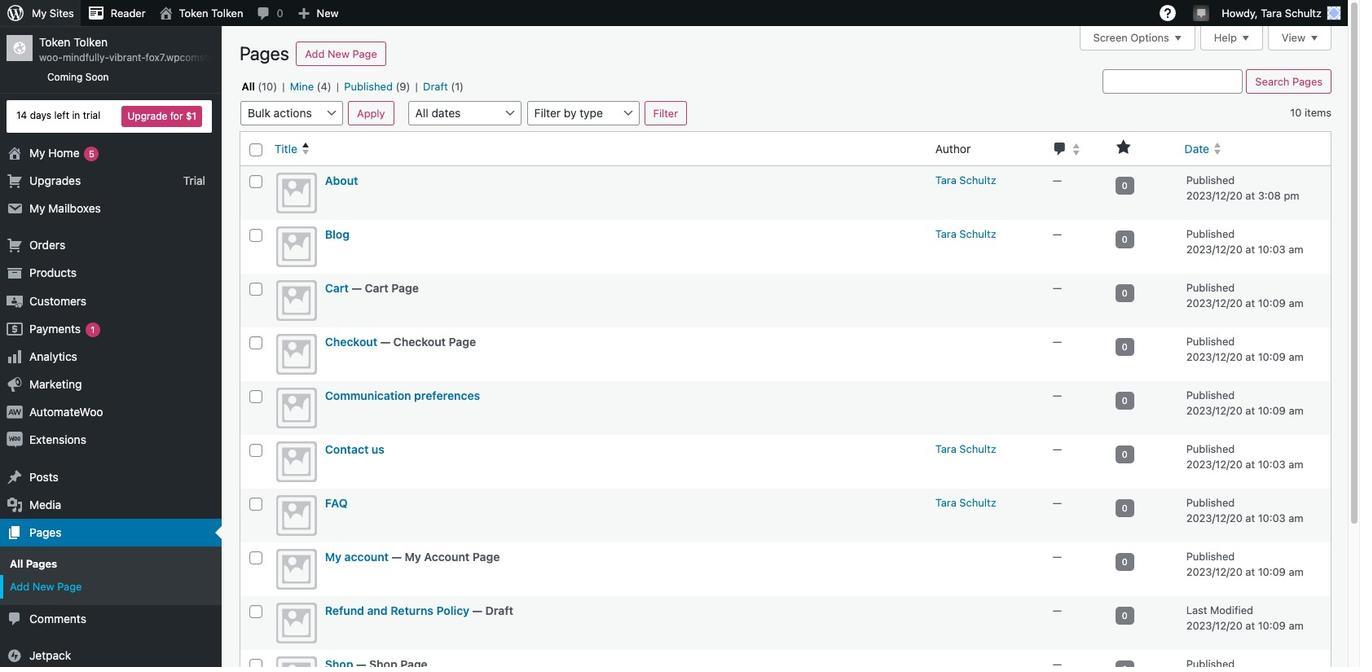 Task type: locate. For each thing, give the bounding box(es) containing it.
reader
[[111, 7, 146, 20]]

2 horizontal spatial |
[[415, 80, 418, 93]]

2 vertical spatial 10:03
[[1258, 512, 1286, 525]]

my inside toolbar navigation
[[32, 7, 47, 20]]

draft right policy
[[485, 604, 513, 617]]

for
[[170, 110, 183, 122]]

cart down blog
[[325, 281, 349, 295]]

published for 6th no thumbnail found. from the top's 0 link
[[1186, 442, 1235, 455]]

2023/12/20 inside 'published 2023/12/20 at 3:08 pm'
[[1186, 189, 1243, 202]]

comments image
[[1053, 142, 1068, 155]]

pages up (10)
[[240, 42, 289, 64]]

published
[[344, 80, 393, 93], [1186, 173, 1235, 186], [1186, 227, 1235, 240], [1186, 281, 1235, 294], [1186, 335, 1235, 348], [1186, 388, 1235, 401], [1186, 442, 1235, 455], [1186, 496, 1235, 509], [1186, 550, 1235, 563]]

am for 0 link for 4th no thumbnail found. from the bottom of the page
[[1289, 512, 1304, 525]]

1 2023/12/20 from the top
[[1186, 189, 1243, 202]]

cart right cart link
[[365, 281, 389, 295]]

at
[[1245, 189, 1255, 202], [1245, 243, 1255, 256], [1245, 297, 1255, 310], [1245, 351, 1255, 364], [1245, 404, 1255, 417], [1245, 458, 1255, 471], [1245, 512, 1255, 525], [1245, 566, 1255, 579], [1245, 619, 1255, 633]]

0 vertical spatial add new page link
[[296, 42, 386, 66]]

new up 'all (10) | mine (4) | published (9) | draft (1)'
[[328, 47, 350, 60]]

3 10:03 from the top
[[1258, 512, 1286, 525]]

tara for contact us
[[935, 442, 957, 455]]

at for 0 link for 4th no thumbnail found. from the bottom of the page
[[1245, 512, 1255, 525]]

new down all pages
[[32, 581, 54, 594]]

6 am from the top
[[1289, 512, 1304, 525]]

1 vertical spatial add new page link
[[0, 576, 222, 599]]

— 0 for 0 link related to fourth no thumbnail found. from the top
[[1053, 335, 1128, 352]]

last
[[1186, 604, 1207, 617]]

tara
[[1261, 7, 1282, 20], [935, 173, 957, 186], [935, 227, 957, 240], [935, 442, 957, 455], [935, 496, 957, 509]]

7 2023/12/20 from the top
[[1186, 512, 1243, 525]]

reader link
[[81, 0, 152, 26]]

all inside all pages link
[[10, 558, 23, 571]]

2 published 2023/12/20 at 10:03 am from the top
[[1186, 442, 1304, 471]]

0 horizontal spatial tolken
[[74, 35, 108, 49]]

0 vertical spatial token
[[179, 7, 208, 20]]

posts link
[[0, 463, 222, 491]]

0 link for 6th no thumbnail found. from the top
[[1115, 445, 1134, 463]]

2 am from the top
[[1289, 297, 1304, 310]]

3 published 2023/12/20 at 10:03 am from the top
[[1186, 496, 1304, 525]]

3 tara schultz from the top
[[935, 442, 996, 455]]

1 vertical spatial draft
[[485, 604, 513, 617]]

7 no thumbnail found. image from the top
[[276, 495, 317, 536]]

9 at from the top
[[1245, 619, 1255, 633]]

new
[[317, 7, 339, 20], [328, 47, 350, 60], [32, 581, 54, 594]]

help
[[1214, 31, 1237, 44]]

tara schultz link
[[935, 173, 996, 186], [935, 227, 996, 240], [935, 442, 996, 455], [935, 496, 996, 509]]

left
[[54, 109, 69, 122]]

7 at from the top
[[1245, 512, 1255, 525]]

1 horizontal spatial all
[[242, 80, 255, 93]]

1 horizontal spatial tolken
[[211, 7, 243, 20]]

token inside token tolken woo-mindfully-vibrant-fox7.wpcomstaging.com coming soon
[[39, 35, 70, 49]]

(10)
[[258, 80, 277, 93]]

add new page link
[[296, 42, 386, 66], [0, 576, 222, 599]]

4 published 2023/12/20 at 10:09 am from the top
[[1186, 550, 1304, 579]]

add up "(4)"
[[305, 47, 325, 60]]

about link
[[325, 173, 358, 187]]

4 am from the top
[[1289, 404, 1304, 417]]

at for 0 link related to 8th no thumbnail found. from the top of the page
[[1245, 566, 1255, 579]]

5 am from the top
[[1289, 458, 1304, 471]]

us
[[372, 442, 385, 456]]

draft
[[423, 80, 448, 93], [485, 604, 513, 617]]

my sites
[[32, 7, 74, 20]]

0 inside toolbar navigation
[[277, 7, 283, 20]]

— 0 for 6th no thumbnail found. from the top's 0 link
[[1053, 442, 1128, 459]]

1
[[91, 324, 95, 335]]

0 link for 3rd no thumbnail found. from the top
[[1115, 284, 1134, 302]]

— for 8th no thumbnail found. from the top of the page
[[1053, 550, 1062, 563]]

0 vertical spatial 10:03
[[1258, 243, 1286, 256]]

token for token tolken woo-mindfully-vibrant-fox7.wpcomstaging.com coming soon
[[39, 35, 70, 49]]

0 vertical spatial add new page
[[305, 47, 377, 60]]

my
[[32, 7, 47, 20], [29, 146, 45, 159], [29, 201, 45, 215], [325, 550, 342, 564], [405, 550, 421, 564]]

token up fox7.wpcomstaging.com
[[179, 7, 208, 20]]

3 — 0 from the top
[[1053, 281, 1128, 298]]

tara schultz link for about
[[935, 173, 996, 186]]

new up "(4)"
[[317, 7, 339, 20]]

10:09
[[1258, 297, 1286, 310], [1258, 351, 1286, 364], [1258, 404, 1286, 417], [1258, 566, 1286, 579], [1258, 619, 1286, 633]]

4 2023/12/20 from the top
[[1186, 351, 1243, 364]]

1 10:03 from the top
[[1258, 243, 1286, 256]]

0 for 0 link for 5th no thumbnail found.
[[1122, 395, 1128, 406]]

8 2023/12/20 from the top
[[1186, 566, 1243, 579]]

1 horizontal spatial cart
[[365, 281, 389, 295]]

9 — 0 from the top
[[1053, 604, 1128, 621]]

1 vertical spatial tolken
[[74, 35, 108, 49]]

orders link
[[0, 232, 222, 259]]

4 tara schultz from the top
[[935, 496, 996, 509]]

2 — 0 from the top
[[1053, 227, 1128, 244]]

token tolken link
[[152, 0, 250, 26]]

None search field
[[1103, 69, 1243, 94]]

| right (9)
[[415, 80, 418, 93]]

and
[[367, 604, 388, 617]]

2 2023/12/20 from the top
[[1186, 243, 1243, 256]]

tolken inside toolbar navigation
[[211, 7, 243, 20]]

tara schultz
[[935, 173, 996, 186], [935, 227, 996, 240], [935, 442, 996, 455], [935, 496, 996, 509]]

published inside 'published 2023/12/20 at 3:08 pm'
[[1186, 173, 1235, 186]]

— for 6th no thumbnail found. from the top
[[1053, 442, 1062, 455]]

analytics link
[[0, 343, 222, 371]]

1 vertical spatial add
[[10, 581, 29, 594]]

add new page down all pages
[[10, 581, 82, 594]]

— 0
[[1053, 173, 1128, 190], [1053, 227, 1128, 244], [1053, 281, 1128, 298], [1053, 335, 1128, 352], [1053, 388, 1128, 406], [1053, 442, 1128, 459], [1053, 496, 1128, 513], [1053, 550, 1128, 567], [1053, 604, 1128, 621]]

10:09 inside last modified 2023/12/20 at 10:09 am
[[1258, 619, 1286, 633]]

cart link
[[325, 281, 349, 295]]

published 2023/12/20 at 10:03 am for blog
[[1186, 227, 1304, 256]]

1 horizontal spatial add
[[305, 47, 325, 60]]

posts
[[29, 470, 58, 484]]

am for 0 link for 5th no thumbnail found.
[[1289, 404, 1304, 417]]

about
[[325, 173, 358, 187]]

(4)
[[317, 80, 331, 93]]

my mailboxes link
[[0, 195, 222, 223]]

2023/12/20 for 0 link corresponding to tenth no thumbnail found. from the bottom
[[1186, 189, 1243, 202]]

mailboxes
[[48, 201, 101, 215]]

media link
[[0, 491, 222, 519]]

add new page link up 'all (10) | mine (4) | published (9) | draft (1)'
[[296, 42, 386, 66]]

page inside main menu navigation
[[57, 581, 82, 594]]

contact us link
[[325, 442, 385, 456]]

0 horizontal spatial token
[[39, 35, 70, 49]]

—
[[1053, 173, 1062, 186], [1053, 227, 1062, 240], [352, 281, 362, 295], [1053, 281, 1062, 294], [380, 335, 390, 349], [1053, 335, 1062, 348], [1053, 388, 1062, 401], [1053, 442, 1062, 455], [1053, 496, 1062, 509], [392, 550, 402, 564], [1053, 550, 1062, 563], [472, 604, 482, 617], [1053, 604, 1062, 617]]

my for my mailboxes
[[29, 201, 45, 215]]

am for 0 link associated with 9th no thumbnail found. from the bottom of the page
[[1289, 243, 1304, 256]]

6 — 0 from the top
[[1053, 442, 1128, 459]]

2 vertical spatial published 2023/12/20 at 10:03 am
[[1186, 496, 1304, 525]]

5 2023/12/20 from the top
[[1186, 404, 1243, 417]]

1 at from the top
[[1245, 189, 1255, 202]]

my for my sites
[[32, 7, 47, 20]]

tolken up the "mindfully-"
[[74, 35, 108, 49]]

2023/12/20 for 0 link related to fourth no thumbnail found. from the top
[[1186, 351, 1243, 364]]

at for 6th no thumbnail found. from the top's 0 link
[[1245, 458, 1255, 471]]

1 horizontal spatial draft
[[485, 604, 513, 617]]

token inside token tolken link
[[179, 7, 208, 20]]

7 — 0 from the top
[[1053, 496, 1128, 513]]

pages up comments
[[26, 558, 57, 571]]

blog link
[[325, 227, 350, 241]]

published 2023/12/20 at 10:03 am
[[1186, 227, 1304, 256], [1186, 442, 1304, 471], [1186, 496, 1304, 525]]

draft left (1)
[[423, 80, 448, 93]]

2023/12/20
[[1186, 189, 1243, 202], [1186, 243, 1243, 256], [1186, 297, 1243, 310], [1186, 351, 1243, 364], [1186, 404, 1243, 417], [1186, 458, 1243, 471], [1186, 512, 1243, 525], [1186, 566, 1243, 579], [1186, 619, 1243, 633]]

2 10:09 from the top
[[1258, 351, 1286, 364]]

2 vertical spatial new
[[32, 581, 54, 594]]

— for 5th no thumbnail found.
[[1053, 388, 1062, 401]]

new link
[[290, 0, 345, 26]]

0 horizontal spatial add
[[10, 581, 29, 594]]

1 am from the top
[[1289, 243, 1304, 256]]

trial
[[83, 109, 100, 122]]

6 2023/12/20 from the top
[[1186, 458, 1243, 471]]

0 horizontal spatial |
[[282, 80, 285, 93]]

am for 0 link related to 8th no thumbnail found. from the top of the page
[[1289, 566, 1304, 579]]

2 at from the top
[[1245, 243, 1255, 256]]

0 vertical spatial draft
[[423, 80, 448, 93]]

0 horizontal spatial add new page link
[[0, 576, 222, 599]]

customers
[[29, 294, 86, 308]]

4 — 0 from the top
[[1053, 335, 1128, 352]]

cart — cart page
[[325, 281, 419, 295]]

5 10:09 from the top
[[1258, 619, 1286, 633]]

14
[[16, 109, 27, 122]]

8 at from the top
[[1245, 566, 1255, 579]]

1 horizontal spatial token
[[179, 7, 208, 20]]

blog
[[325, 227, 350, 241]]

10 no thumbnail found. image from the top
[[276, 657, 317, 667]]

3 at from the top
[[1245, 297, 1255, 310]]

5 at from the top
[[1245, 404, 1255, 417]]

1 horizontal spatial checkout
[[393, 335, 446, 349]]

tolken inside token tolken woo-mindfully-vibrant-fox7.wpcomstaging.com coming soon
[[74, 35, 108, 49]]

marketing
[[29, 377, 82, 391]]

0 horizontal spatial cart
[[325, 281, 349, 295]]

5 — 0 from the top
[[1053, 388, 1128, 406]]

5
[[89, 148, 94, 159]]

tolken up fox7.wpcomstaging.com
[[211, 7, 243, 20]]

add new page link up comments link
[[0, 576, 222, 599]]

None checkbox
[[249, 229, 262, 242], [249, 283, 262, 296], [249, 336, 262, 349], [249, 390, 262, 403], [249, 551, 262, 564], [249, 605, 262, 618], [249, 229, 262, 242], [249, 283, 262, 296], [249, 336, 262, 349], [249, 390, 262, 403], [249, 551, 262, 564], [249, 605, 262, 618]]

view button
[[1268, 26, 1332, 51]]

marketing link
[[0, 371, 222, 399]]

am for 3rd no thumbnail found. from the top's 0 link
[[1289, 297, 1304, 310]]

8 no thumbnail found. image from the top
[[276, 549, 317, 590]]

at inside 'published 2023/12/20 at 3:08 pm'
[[1245, 189, 1255, 202]]

schultz
[[1285, 7, 1322, 20], [959, 173, 996, 186], [959, 227, 996, 240], [959, 442, 996, 455], [959, 496, 996, 509]]

published 2023/12/20 at 10:03 am for contact us
[[1186, 442, 1304, 471]]

2023/12/20 inside last modified 2023/12/20 at 10:09 am
[[1186, 619, 1243, 633]]

1 horizontal spatial |
[[336, 80, 339, 93]]

mine
[[290, 80, 314, 93]]

page up comments
[[57, 581, 82, 594]]

token up woo-
[[39, 35, 70, 49]]

2 tara schultz from the top
[[935, 227, 996, 240]]

None checkbox
[[249, 143, 262, 156], [249, 175, 262, 188], [249, 444, 262, 457], [249, 498, 262, 511], [249, 659, 262, 667], [249, 143, 262, 156], [249, 175, 262, 188], [249, 444, 262, 457], [249, 498, 262, 511], [249, 659, 262, 667]]

page right account
[[473, 550, 500, 564]]

2 10:03 from the top
[[1258, 458, 1286, 471]]

page
[[352, 47, 377, 60], [391, 281, 419, 295], [449, 335, 476, 349], [473, 550, 500, 564], [57, 581, 82, 594]]

customers link
[[0, 287, 222, 315]]

modified
[[1210, 604, 1253, 617]]

9 2023/12/20 from the top
[[1186, 619, 1243, 633]]

products
[[29, 266, 77, 280]]

add
[[305, 47, 325, 60], [10, 581, 29, 594]]

10:03 for blog
[[1258, 243, 1286, 256]]

at for 3rd no thumbnail found. from the top's 0 link
[[1245, 297, 1255, 310]]

3 tara schultz link from the top
[[935, 442, 996, 455]]

pages link
[[0, 519, 222, 547]]

0 vertical spatial published 2023/12/20 at 10:03 am
[[1186, 227, 1304, 256]]

coming
[[47, 71, 83, 83]]

— 0 for 0 link corresponding to tenth no thumbnail found. from the bottom
[[1053, 173, 1128, 190]]

faq link
[[325, 496, 348, 510]]

1 horizontal spatial add new page link
[[296, 42, 386, 66]]

3 2023/12/20 from the top
[[1186, 297, 1243, 310]]

0 link
[[250, 0, 290, 26], [1115, 177, 1134, 194], [1115, 230, 1134, 248], [1115, 284, 1134, 302], [1115, 338, 1134, 356], [1115, 392, 1134, 410], [1115, 445, 1134, 463], [1115, 499, 1134, 517], [1115, 553, 1134, 571], [1115, 607, 1134, 625]]

tara schultz for contact us
[[935, 442, 996, 455]]

1 vertical spatial published 2023/12/20 at 10:03 am
[[1186, 442, 1304, 471]]

6 at from the top
[[1245, 458, 1255, 471]]

payments
[[29, 322, 81, 336]]

page up 'all (10) | mine (4) | published (9) | draft (1)'
[[352, 47, 377, 60]]

2023/12/20 for 6th no thumbnail found. from the top's 0 link
[[1186, 458, 1243, 471]]

0 vertical spatial add
[[305, 47, 325, 60]]

comments
[[29, 612, 86, 626]]

add down all pages
[[10, 581, 29, 594]]

10:03 for faq
[[1258, 512, 1286, 525]]

1 | from the left
[[282, 80, 285, 93]]

refund and returns policy — draft
[[325, 604, 513, 617]]

checkout down cart link
[[325, 335, 377, 349]]

1 10:09 from the top
[[1258, 297, 1286, 310]]

published 2023/12/20 at 10:09 am for my account page
[[1186, 550, 1304, 579]]

8 am from the top
[[1289, 619, 1304, 633]]

2023/12/20 for 0 link for 4th no thumbnail found. from the bottom of the page
[[1186, 512, 1243, 525]]

1 tara schultz from the top
[[935, 173, 996, 186]]

upgrade for $1 button
[[122, 106, 202, 127]]

0 for 0 link related to 8th no thumbnail found. from the top of the page
[[1122, 556, 1128, 567]]

None submit
[[1246, 69, 1332, 94], [348, 101, 394, 125], [644, 101, 687, 125], [1246, 69, 1332, 94], [348, 101, 394, 125], [644, 101, 687, 125]]

2023/12/20 for 3rd no thumbnail found. from the top's 0 link
[[1186, 297, 1243, 310]]

my account link
[[325, 550, 389, 564]]

2023/12/20 for 0 link associated with 9th no thumbnail found. from the bottom of the page
[[1186, 243, 1243, 256]]

no thumbnail found. image
[[276, 172, 317, 213], [276, 226, 317, 267], [276, 280, 317, 321], [276, 334, 317, 375], [276, 388, 317, 428], [276, 441, 317, 482], [276, 495, 317, 536], [276, 549, 317, 590], [276, 603, 317, 644], [276, 657, 317, 667]]

3 am from the top
[[1289, 351, 1304, 364]]

1 vertical spatial add new page
[[10, 581, 82, 594]]

0 horizontal spatial checkout
[[325, 335, 377, 349]]

my mailboxes
[[29, 201, 101, 215]]

tolken
[[211, 7, 243, 20], [74, 35, 108, 49]]

0 vertical spatial new
[[317, 7, 339, 20]]

1 vertical spatial 10:03
[[1258, 458, 1286, 471]]

2 tara schultz link from the top
[[935, 227, 996, 240]]

8 — 0 from the top
[[1053, 550, 1128, 567]]

tara schultz for faq
[[935, 496, 996, 509]]

3 published 2023/12/20 at 10:09 am from the top
[[1186, 388, 1304, 417]]

at for 0 link for 5th no thumbnail found.
[[1245, 404, 1255, 417]]

1 published 2023/12/20 at 10:03 am from the top
[[1186, 227, 1304, 256]]

4 tara schultz link from the top
[[935, 496, 996, 509]]

2 published 2023/12/20 at 10:09 am from the top
[[1186, 335, 1304, 364]]

0 horizontal spatial all
[[10, 558, 23, 571]]

1 tara schultz link from the top
[[935, 173, 996, 186]]

1 published 2023/12/20 at 10:09 am from the top
[[1186, 281, 1304, 310]]

0 vertical spatial tolken
[[211, 7, 243, 20]]

1 vertical spatial all
[[10, 558, 23, 571]]

communication
[[325, 388, 411, 402]]

published for 3rd no thumbnail found. from the top's 0 link
[[1186, 281, 1235, 294]]

checkout up communication preferences
[[393, 335, 446, 349]]

| right "(4)"
[[336, 80, 339, 93]]

| right (10)
[[282, 80, 285, 93]]

4 at from the top
[[1245, 351, 1255, 364]]

at for 0 link associated with 9th no thumbnail found. from the bottom of the page
[[1245, 243, 1255, 256]]

page up preferences
[[449, 335, 476, 349]]

0 vertical spatial all
[[242, 80, 255, 93]]

7 am from the top
[[1289, 566, 1304, 579]]

0 horizontal spatial add new page
[[10, 581, 82, 594]]

published 2023/12/20 at 10:03 am for faq
[[1186, 496, 1304, 525]]

— 0 for ninth no thumbnail found. from the top's 0 link
[[1053, 604, 1128, 621]]

1 vertical spatial token
[[39, 35, 70, 49]]

— 0 for 0 link for 4th no thumbnail found. from the bottom of the page
[[1053, 496, 1128, 513]]

am for 6th no thumbnail found. from the top's 0 link
[[1289, 458, 1304, 471]]

$1
[[186, 110, 196, 122]]

add new page up 'all (10) | mine (4) | published (9) | draft (1)'
[[305, 47, 377, 60]]

4 10:09 from the top
[[1258, 566, 1286, 579]]

1 horizontal spatial add new page
[[305, 47, 377, 60]]

0 link for fourth no thumbnail found. from the top
[[1115, 338, 1134, 356]]

upgrade
[[128, 110, 167, 122]]

10:09 for checkout — checkout page
[[1258, 351, 1286, 364]]

pages down media
[[29, 526, 61, 539]]

1 — 0 from the top
[[1053, 173, 1128, 190]]



Task type: vqa. For each thing, say whether or not it's contained in the screenshot.
Save Settings at the bottom left
no



Task type: describe. For each thing, give the bounding box(es) containing it.
am inside last modified 2023/12/20 at 10:09 am
[[1289, 619, 1304, 633]]

0 for 0 link associated with 9th no thumbnail found. from the bottom of the page
[[1122, 234, 1128, 244]]

notification image
[[1195, 6, 1208, 19]]

10 items
[[1290, 106, 1332, 119]]

soon
[[85, 71, 109, 83]]

1 vertical spatial pages
[[29, 526, 61, 539]]

refund
[[325, 604, 364, 617]]

trial
[[183, 173, 205, 187]]

6 no thumbnail found. image from the top
[[276, 441, 317, 482]]

(1)
[[451, 80, 464, 93]]

— 0 for 3rd no thumbnail found. from the top's 0 link
[[1053, 281, 1128, 298]]

all pages link
[[0, 553, 222, 576]]

checkout — checkout page
[[325, 335, 476, 349]]

token tolken woo-mindfully-vibrant-fox7.wpcomstaging.com coming soon
[[39, 35, 256, 83]]

0 vertical spatial pages
[[240, 42, 289, 64]]

2023/12/20 for 0 link related to 8th no thumbnail found. from the top of the page
[[1186, 566, 1243, 579]]

token tolken
[[179, 7, 243, 20]]

at inside last modified 2023/12/20 at 10:09 am
[[1245, 619, 1255, 633]]

tara schultz link for contact us
[[935, 442, 996, 455]]

new inside main menu navigation
[[32, 581, 54, 594]]

analytics
[[29, 350, 77, 363]]

— for 3rd no thumbnail found. from the top
[[1053, 281, 1062, 294]]

in
[[72, 109, 80, 122]]

my home 5
[[29, 146, 94, 159]]

screen options button
[[1079, 26, 1195, 51]]

tara schultz link for blog
[[935, 227, 996, 240]]

tara inside toolbar navigation
[[1261, 7, 1282, 20]]

all (10) | mine (4) | published (9) | draft (1)
[[242, 80, 464, 93]]

published for 0 link related to 8th no thumbnail found. from the top of the page
[[1186, 550, 1235, 563]]

my for my home 5
[[29, 146, 45, 159]]

2 checkout from the left
[[393, 335, 446, 349]]

orders
[[29, 238, 65, 252]]

0 for 3rd no thumbnail found. from the top's 0 link
[[1122, 287, 1128, 298]]

automatewoo link
[[0, 399, 222, 427]]

howdy, tara schultz
[[1222, 7, 1322, 20]]

tolken for token tolken woo-mindfully-vibrant-fox7.wpcomstaging.com coming soon
[[74, 35, 108, 49]]

comments link
[[0, 605, 222, 633]]

tara schultz for blog
[[935, 227, 996, 240]]

(9)
[[396, 80, 410, 93]]

home
[[48, 146, 80, 159]]

3 10:09 from the top
[[1258, 404, 1286, 417]]

10:09 for cart — cart page
[[1258, 297, 1286, 310]]

10:03 for contact us
[[1258, 458, 1286, 471]]

refund and returns policy link
[[325, 604, 469, 617]]

tara schultz link for faq
[[935, 496, 996, 509]]

4 no thumbnail found. image from the top
[[276, 334, 317, 375]]

extensions
[[29, 433, 86, 447]]

published for 0 link associated with 9th no thumbnail found. from the bottom of the page
[[1186, 227, 1235, 240]]

tara schultz for about
[[935, 173, 996, 186]]

schultz inside toolbar navigation
[[1285, 7, 1322, 20]]

last modified 2023/12/20 at 10:09 am
[[1186, 604, 1304, 633]]

my account — my account page
[[325, 550, 500, 564]]

0 link for 9th no thumbnail found. from the bottom of the page
[[1115, 230, 1134, 248]]

1 no thumbnail found. image from the top
[[276, 172, 317, 213]]

0 for 0 link related to fourth no thumbnail found. from the top
[[1122, 341, 1128, 352]]

0 link for 4th no thumbnail found. from the bottom of the page
[[1115, 499, 1134, 517]]

add inside main menu navigation
[[10, 581, 29, 594]]

days
[[30, 109, 51, 122]]

1 vertical spatial new
[[328, 47, 350, 60]]

tara for about
[[935, 173, 957, 186]]

date
[[1185, 141, 1209, 155]]

— for 4th no thumbnail found. from the bottom of the page
[[1053, 496, 1062, 509]]

my for my account — my account page
[[325, 550, 342, 564]]

0 link for ninth no thumbnail found. from the top
[[1115, 607, 1134, 625]]

help button
[[1200, 26, 1263, 51]]

tara for faq
[[935, 496, 957, 509]]

contact
[[325, 442, 369, 456]]

10:09 for my account — my account page
[[1258, 566, 1286, 579]]

— for ninth no thumbnail found. from the top
[[1053, 604, 1062, 617]]

2 no thumbnail found. image from the top
[[276, 226, 317, 267]]

0 for 6th no thumbnail found. from the top's 0 link
[[1122, 449, 1128, 459]]

checkout link
[[325, 335, 377, 349]]

sites
[[50, 7, 74, 20]]

5 no thumbnail found. image from the top
[[276, 388, 317, 428]]

1 cart from the left
[[325, 281, 349, 295]]

add new page inside main menu navigation
[[10, 581, 82, 594]]

tara for blog
[[935, 227, 957, 240]]

title
[[274, 141, 297, 155]]

new inside toolbar navigation
[[317, 7, 339, 20]]

tolken for token tolken
[[211, 7, 243, 20]]

all pages
[[10, 558, 57, 571]]

10
[[1290, 106, 1302, 119]]

all for all (10) | mine (4) | published (9) | draft (1)
[[242, 80, 255, 93]]

policy
[[436, 604, 469, 617]]

extensions link
[[0, 427, 222, 454]]

published 2023/12/20 at 3:08 pm
[[1186, 173, 1299, 202]]

— 0 for 0 link associated with 9th no thumbnail found. from the bottom of the page
[[1053, 227, 1128, 244]]

14 days left in trial
[[16, 109, 100, 122]]

jetpack link
[[0, 642, 222, 667]]

schultz for about
[[959, 173, 996, 186]]

3 no thumbnail found. image from the top
[[276, 280, 317, 321]]

faq
[[325, 496, 348, 510]]

published 2023/12/20 at 10:09 am for cart page
[[1186, 281, 1304, 310]]

at for 0 link related to fourth no thumbnail found. from the top
[[1245, 351, 1255, 364]]

main menu navigation
[[0, 26, 256, 667]]

— for tenth no thumbnail found. from the bottom
[[1053, 173, 1062, 186]]

contact us
[[325, 442, 385, 456]]

schultz for faq
[[959, 496, 996, 509]]

returns
[[391, 604, 434, 617]]

0 for ninth no thumbnail found. from the top's 0 link
[[1122, 610, 1128, 621]]

3 | from the left
[[415, 80, 418, 93]]

mindfully-
[[63, 51, 109, 64]]

0 for 0 link corresponding to tenth no thumbnail found. from the bottom
[[1122, 180, 1128, 190]]

schultz for contact us
[[959, 442, 996, 455]]

items
[[1305, 106, 1332, 119]]

pm
[[1284, 189, 1299, 202]]

woo-
[[39, 51, 63, 64]]

upgrades
[[29, 173, 81, 187]]

am for 0 link related to fourth no thumbnail found. from the top
[[1289, 351, 1304, 364]]

jetpack
[[29, 648, 71, 662]]

0 link for 5th no thumbnail found.
[[1115, 392, 1134, 410]]

0 link for tenth no thumbnail found. from the bottom
[[1115, 177, 1134, 194]]

my sites link
[[0, 0, 81, 26]]

2 | from the left
[[336, 80, 339, 93]]

screen
[[1093, 31, 1128, 44]]

payments 1
[[29, 322, 95, 336]]

9 no thumbnail found. image from the top
[[276, 603, 317, 644]]

view
[[1282, 31, 1305, 44]]

toolbar navigation
[[0, 0, 1348, 29]]

schultz for blog
[[959, 227, 996, 240]]

communication preferences link
[[325, 388, 480, 402]]

howdy,
[[1222, 7, 1258, 20]]

0 horizontal spatial draft
[[423, 80, 448, 93]]

products link
[[0, 259, 222, 287]]

page up checkout — checkout page
[[391, 281, 419, 295]]

published for 0 link corresponding to tenth no thumbnail found. from the bottom
[[1186, 173, 1235, 186]]

— for fourth no thumbnail found. from the top
[[1053, 335, 1062, 348]]

published for 0 link for 5th no thumbnail found.
[[1186, 388, 1235, 401]]

upgrade for $1
[[128, 110, 196, 122]]

all for all pages
[[10, 558, 23, 571]]

2023/12/20 for 0 link for 5th no thumbnail found.
[[1186, 404, 1243, 417]]

— 0 for 0 link related to 8th no thumbnail found. from the top of the page
[[1053, 550, 1128, 567]]

published for 0 link for 4th no thumbnail found. from the bottom of the page
[[1186, 496, 1235, 509]]

account
[[344, 550, 389, 564]]

0 for 0 link for 4th no thumbnail found. from the bottom of the page
[[1122, 503, 1128, 513]]

title link
[[268, 134, 927, 163]]

vibrant-
[[109, 51, 146, 64]]

screen options
[[1093, 31, 1169, 44]]

published for 0 link related to fourth no thumbnail found. from the top
[[1186, 335, 1235, 348]]

0 link for 8th no thumbnail found. from the top of the page
[[1115, 553, 1134, 571]]

published 2023/12/20 at 10:09 am for checkout page
[[1186, 335, 1304, 364]]

2 vertical spatial pages
[[26, 558, 57, 571]]

account
[[424, 550, 470, 564]]

media
[[29, 498, 61, 512]]

at for 0 link corresponding to tenth no thumbnail found. from the bottom
[[1245, 189, 1255, 202]]

communication preferences
[[325, 388, 480, 402]]

— 0 for 0 link for 5th no thumbnail found.
[[1053, 388, 1128, 406]]

1 checkout from the left
[[325, 335, 377, 349]]

— for 9th no thumbnail found. from the bottom of the page
[[1053, 227, 1062, 240]]

2 cart from the left
[[365, 281, 389, 295]]

author
[[935, 141, 971, 155]]

token for token tolken
[[179, 7, 208, 20]]



